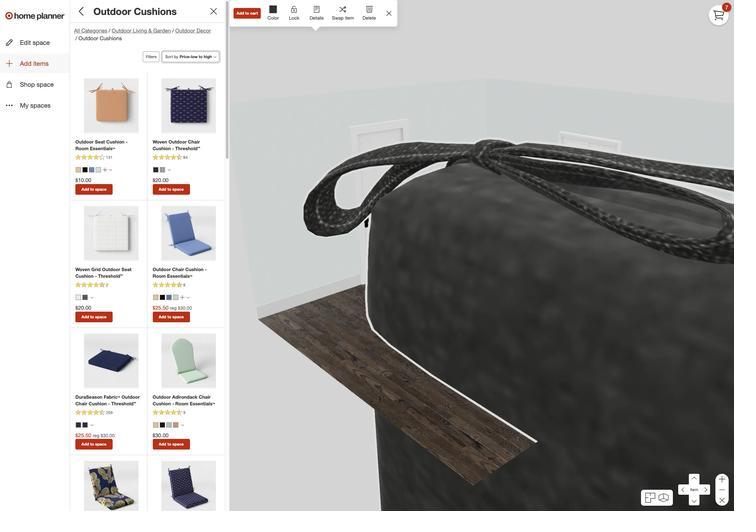 Task type: locate. For each thing, give the bounding box(es) containing it.
space down 84
[[172, 187, 184, 192]]

space down 131
[[95, 187, 107, 192]]

0 horizontal spatial $25.50
[[75, 432, 91, 439]]

1 horizontal spatial seat
[[122, 266, 132, 272]]

2 vertical spatial essentials™
[[190, 401, 215, 406]]

essentials™ inside outdoor seat cushion - room essentials™
[[90, 146, 115, 151]]

/ right categories
[[109, 27, 110, 34]]

$20.00
[[153, 177, 169, 183], [75, 304, 91, 311]]

$20.00 down cream 'icon' at the bottom left
[[75, 304, 91, 311]]

color button
[[264, 0, 283, 27]]

1 vertical spatial cushions
[[100, 35, 122, 42]]

black image up $10.00
[[82, 167, 88, 172]]

blue image up $10.00
[[89, 167, 94, 172]]

chair
[[188, 139, 200, 145], [172, 266, 184, 272], [199, 394, 211, 400], [75, 401, 87, 406]]

cushions up &
[[134, 5, 177, 17]]

duraseason fabric™ outdoor chair cushion - threshold™ button
[[75, 394, 142, 407]]

outdoor seat cushion - room essentials™
[[75, 139, 128, 151]]

room inside outdoor seat cushion - room essentials™
[[75, 146, 89, 151]]

1 horizontal spatial $25.50 reg $30.00
[[153, 304, 192, 311]]

1 horizontal spatial $20.00
[[153, 177, 169, 183]]

0 vertical spatial $25.50 reg $30.00
[[153, 304, 192, 311]]

$20.00 for woven grid outdoor seat cushion - threshold™
[[75, 304, 91, 311]]

$30.00 down mint green icon
[[178, 305, 192, 311]]

blue image for outdoor chair cushion - room essentials™
[[166, 295, 172, 300]]

1 horizontal spatial cushions
[[134, 5, 177, 17]]

add inside $30.00 add to space
[[159, 442, 166, 447]]

essentials™ for seat
[[90, 146, 115, 151]]

0 vertical spatial woven
[[153, 139, 167, 145]]

1 vertical spatial seat
[[122, 266, 132, 272]]

0 vertical spatial tan image
[[76, 167, 81, 172]]

tan image for outdoor seat cushion - room essentials™
[[76, 167, 81, 172]]

$30.00
[[178, 305, 192, 311], [153, 432, 169, 439], [101, 433, 115, 438]]

mint green image
[[96, 167, 101, 172], [166, 422, 172, 428]]

outdoor decor button
[[175, 27, 211, 35]]

add to space button down mint green icon
[[153, 312, 190, 322]]

1 vertical spatial tan image
[[153, 295, 158, 300]]

$20.00 add to space
[[153, 177, 184, 192], [75, 304, 107, 319]]

outdoor inside outdoor chair cushion - room essentials™
[[153, 266, 171, 272]]

add to space button down black/neutrals icon
[[153, 184, 190, 195]]

1 horizontal spatial mint green image
[[166, 422, 172, 428]]

/ down 'all'
[[75, 35, 77, 42]]

1 vertical spatial woven
[[75, 266, 90, 272]]

add to space button down charcoal icon
[[75, 439, 113, 450]]

add to space button for woven outdoor chair cushion - threshold™
[[153, 184, 190, 195]]

sort
[[165, 54, 173, 59]]

1 vertical spatial reg
[[93, 433, 99, 438]]

add to space
[[159, 314, 184, 319], [82, 442, 107, 447]]

2 vertical spatial threshold™
[[111, 401, 136, 406]]

1 vertical spatial $20.00
[[75, 304, 91, 311]]

threshold™ inside the duraseason fabric™ outdoor chair cushion - threshold™
[[111, 401, 136, 406]]

my
[[20, 102, 29, 109]]

$25.50 reg $30.00 down charcoal icon
[[75, 432, 115, 439]]

tan image for outdoor chair cushion - room essentials™
[[153, 295, 158, 300]]

threshold™ inside woven grid outdoor seat cushion - threshold™
[[98, 273, 123, 279]]

$10.00 add to space
[[75, 177, 107, 192]]

edit
[[20, 39, 31, 46]]

to
[[245, 11, 249, 16], [199, 54, 203, 59], [90, 187, 94, 192], [167, 187, 171, 192], [90, 314, 94, 319], [167, 314, 171, 319], [90, 442, 94, 447], [167, 442, 171, 447]]

$20.00 add to space down cream 'icon' at the bottom left
[[75, 304, 107, 319]]

$25.50 reg $30.00
[[153, 304, 192, 311], [75, 432, 115, 439]]

0 horizontal spatial mint green image
[[96, 167, 101, 172]]

0 horizontal spatial $30.00
[[101, 433, 115, 438]]

$25.50 reg $30.00 for room
[[153, 304, 192, 311]]

tan image
[[76, 167, 81, 172], [153, 295, 158, 300]]

0 horizontal spatial $20.00 add to space
[[75, 304, 107, 319]]

0 horizontal spatial add to space
[[82, 442, 107, 447]]

$20.00 add to space down black/neutrals icon
[[153, 177, 184, 192]]

1 vertical spatial $20.00 add to space
[[75, 304, 107, 319]]

cushion down "grid"
[[75, 273, 94, 279]]

room for outdoor chair cushion - room essentials™
[[153, 273, 166, 279]]

cushion down "duraseason"
[[89, 401, 107, 406]]

8
[[183, 283, 186, 288]]

seat
[[95, 139, 105, 145], [122, 266, 132, 272]]

space down 2
[[95, 314, 107, 319]]

0 vertical spatial $20.00 add to space
[[153, 177, 184, 192]]

space
[[33, 39, 50, 46], [37, 81, 54, 88], [95, 187, 107, 192], [172, 187, 184, 192], [95, 314, 107, 319], [172, 314, 184, 319], [95, 442, 107, 447], [172, 442, 184, 447]]

1 horizontal spatial room
[[153, 273, 166, 279]]

all categories button
[[74, 27, 107, 35]]

cushion
[[106, 139, 125, 145], [153, 146, 171, 151], [185, 266, 204, 272], [75, 273, 94, 279], [89, 401, 107, 406], [153, 401, 171, 406]]

black image right cream 'icon' at the bottom left
[[82, 295, 88, 300]]

essentials™ inside outdoor chair cushion - room essentials™
[[167, 273, 192, 279]]

-
[[126, 139, 128, 145], [172, 146, 174, 151], [205, 266, 207, 272], [95, 273, 97, 279], [108, 401, 110, 406], [172, 401, 174, 406]]

0 horizontal spatial $20.00
[[75, 304, 91, 311]]

$25.50 reg $30.00 down mint green icon
[[153, 304, 192, 311]]

1 vertical spatial mint green image
[[166, 422, 172, 428]]

$30.00 add to space
[[153, 432, 184, 447]]

threshold™
[[175, 146, 200, 151], [98, 273, 123, 279], [111, 401, 136, 406]]

add to space button down $10.00
[[75, 184, 113, 195]]

$30.00 down '259'
[[101, 433, 115, 438]]

$30.00 down black image
[[153, 432, 169, 439]]

$20.00 for woven outdoor chair cushion - threshold™
[[153, 177, 169, 183]]

1 vertical spatial blue image
[[166, 295, 172, 300]]

swap item button
[[328, 0, 358, 25]]

duraseason
[[75, 394, 103, 400]]

$20.00 add to space for -
[[153, 177, 184, 192]]

outdoor chair cushion - room essentials™
[[153, 266, 207, 279]]

mint green image up $10.00 add to space in the left top of the page
[[96, 167, 101, 172]]

1 horizontal spatial add to space
[[159, 314, 184, 319]]

add
[[237, 11, 244, 16], [20, 60, 32, 67], [82, 187, 89, 192], [159, 187, 166, 192], [82, 314, 89, 319], [159, 314, 166, 319], [82, 442, 89, 447], [159, 442, 166, 447]]

1 horizontal spatial $30.00
[[153, 432, 169, 439]]

1 horizontal spatial reg
[[170, 305, 177, 311]]

all categories / outdoor living & garden / outdoor decor / outdoor cushions
[[74, 27, 211, 42]]

0 horizontal spatial cushions
[[100, 35, 122, 42]]

filters
[[146, 54, 157, 59]]

- inside outdoor chair cushion - room essentials™
[[205, 266, 207, 272]]

woven grid outdoor seat cushion - threshold™ image
[[84, 206, 139, 260]]

room
[[75, 146, 89, 151], [153, 273, 166, 279], [175, 401, 189, 406]]

charcoal image
[[76, 422, 81, 428]]

add items button
[[0, 54, 70, 73]]

item
[[345, 15, 354, 21]]

move asset north by 6" image
[[689, 474, 700, 485]]

add to space button
[[75, 184, 113, 195], [153, 184, 190, 195], [75, 312, 113, 322], [153, 312, 190, 322], [75, 439, 113, 450], [153, 439, 190, 450]]

1 horizontal spatial navy image
[[153, 167, 158, 172]]

woven grid outdoor seat cushion - threshold™ button
[[75, 266, 142, 279]]

0 vertical spatial reg
[[170, 305, 177, 311]]

0 vertical spatial seat
[[95, 139, 105, 145]]

chair inside the duraseason fabric™ outdoor chair cushion - threshold™
[[75, 401, 87, 406]]

add to space button down terracotta icon
[[153, 439, 190, 450]]

cushions down categories
[[100, 35, 122, 42]]

add to space button for outdoor adirondack chair cushion - room essentials™
[[153, 439, 190, 450]]

black image for $10.00
[[82, 167, 88, 172]]

move asset east by 6" image
[[700, 484, 711, 495]]

filters button
[[143, 51, 160, 62]]

space down terracotta icon
[[172, 442, 184, 447]]

0 horizontal spatial $25.50 reg $30.00
[[75, 432, 115, 439]]

2 horizontal spatial room
[[175, 401, 189, 406]]

$30.00 for outdoor chair cushion - room essentials™
[[178, 305, 192, 311]]

1 horizontal spatial woven
[[153, 139, 167, 145]]

add to space for room
[[159, 314, 184, 319]]

shop space
[[20, 81, 54, 88]]

0 horizontal spatial tan image
[[76, 167, 81, 172]]

blue image left mint green icon
[[166, 295, 172, 300]]

threshold™ inside woven outdoor chair cushion - threshold™
[[175, 146, 200, 151]]

0 vertical spatial $25.50
[[153, 304, 169, 311]]

threshold™ up 84
[[175, 146, 200, 151]]

$25.50
[[153, 304, 169, 311], [75, 432, 91, 439]]

cushion up black/neutrals icon
[[153, 146, 171, 151]]

outdoor inside the duraseason fabric™ outdoor chair cushion - threshold™
[[122, 394, 140, 400]]

essentials™ down adirondack
[[190, 401, 215, 406]]

outdoor inside woven outdoor chair cushion - threshold™
[[169, 139, 187, 145]]

0 horizontal spatial reg
[[93, 433, 99, 438]]

navy image
[[153, 167, 158, 172], [82, 422, 88, 428]]

cushion inside outdoor seat cushion - room essentials™
[[106, 139, 125, 145]]

sort by price-low to high
[[165, 54, 212, 59]]

1 horizontal spatial $25.50
[[153, 304, 169, 311]]

cushion inside the duraseason fabric™ outdoor chair cushion - threshold™
[[89, 401, 107, 406]]

1 vertical spatial $25.50
[[75, 432, 91, 439]]

1 horizontal spatial blue image
[[166, 295, 172, 300]]

0 horizontal spatial woven
[[75, 266, 90, 272]]

0 vertical spatial blue image
[[89, 167, 94, 172]]

arete outdoor chair cushion navy - threshold™ image
[[161, 461, 216, 511]]

tan image left mint green icon
[[153, 295, 158, 300]]

threshold™ down fabric™
[[111, 401, 136, 406]]

0 horizontal spatial navy image
[[82, 422, 88, 428]]

$25.50 reg $30.00 for cushion
[[75, 432, 115, 439]]

spaces
[[30, 102, 51, 109]]

0 horizontal spatial /
[[75, 35, 77, 42]]

add to space button down cream 'icon' at the bottom left
[[75, 312, 113, 322]]

calathea outdoor chair cushion navy - threshold™ image
[[84, 461, 139, 511]]

0 horizontal spatial room
[[75, 146, 89, 151]]

delete
[[363, 15, 376, 21]]

garden
[[153, 27, 171, 34]]

blue image
[[89, 167, 94, 172], [166, 295, 172, 300]]

terracotta image
[[173, 422, 178, 428]]

outdoor adirondack chair cushion - room essentials™ image
[[161, 334, 216, 388]]

tan image
[[153, 422, 158, 428]]

1 vertical spatial essentials™
[[167, 273, 192, 279]]

shop space button
[[0, 75, 70, 94]]

threshold™ for woven grid outdoor seat cushion - threshold™
[[98, 273, 123, 279]]

woven up black/neutrals icon
[[153, 139, 167, 145]]

edit space button
[[0, 33, 70, 52]]

woven inside woven outdoor chair cushion - threshold™
[[153, 139, 167, 145]]

woven
[[153, 139, 167, 145], [75, 266, 90, 272]]

room for outdoor seat cushion - room essentials™
[[75, 146, 89, 151]]

add to cart button
[[234, 8, 261, 19]]

high
[[204, 54, 212, 59]]

space down '259'
[[95, 442, 107, 447]]

room inside "outdoor adirondack chair cushion - room essentials™"
[[175, 401, 189, 406]]

essentials™ up 8
[[167, 273, 192, 279]]

mint green image left terracotta icon
[[166, 422, 172, 428]]

by
[[174, 54, 178, 59]]

navy image left black/neutrals icon
[[153, 167, 158, 172]]

cushion up 131
[[106, 139, 125, 145]]

0 vertical spatial add to space
[[159, 314, 184, 319]]

1 vertical spatial threshold™
[[98, 273, 123, 279]]

chair inside woven outdoor chair cushion - threshold™
[[188, 139, 200, 145]]

2 vertical spatial room
[[175, 401, 189, 406]]

essentials™
[[90, 146, 115, 151], [167, 273, 192, 279], [190, 401, 215, 406]]

essentials™ up 131
[[90, 146, 115, 151]]

item
[[691, 487, 699, 492]]

to inside $30.00 add to space
[[167, 442, 171, 447]]

add to space button for woven grid outdoor seat cushion - threshold™
[[75, 312, 113, 322]]

0 vertical spatial room
[[75, 146, 89, 151]]

all
[[74, 27, 80, 34]]

1 vertical spatial $25.50 reg $30.00
[[75, 432, 115, 439]]

cushion inside "outdoor adirondack chair cushion - room essentials™"
[[153, 401, 171, 406]]

&
[[148, 27, 152, 34]]

space inside $10.00 add to space
[[95, 187, 107, 192]]

navy image right charcoal icon
[[82, 422, 88, 428]]

home planner landing page image
[[5, 5, 64, 27]]

0 horizontal spatial blue image
[[89, 167, 94, 172]]

outdoor chair cushion - room essentials™ button
[[153, 266, 219, 279]]

woven left "grid"
[[75, 266, 90, 272]]

cushion up 8
[[185, 266, 204, 272]]

$20.00 down black/neutrals icon
[[153, 177, 169, 183]]

outdoor inside outdoor seat cushion - room essentials™
[[75, 139, 94, 145]]

cushion up black image
[[153, 401, 171, 406]]

1 vertical spatial add to space
[[82, 442, 107, 447]]

outdoor
[[93, 5, 131, 17], [112, 27, 132, 34], [175, 27, 195, 34], [79, 35, 98, 42], [75, 139, 94, 145], [169, 139, 187, 145], [102, 266, 120, 272], [153, 266, 171, 272], [122, 394, 140, 400], [153, 394, 171, 400]]

0 vertical spatial threshold™
[[175, 146, 200, 151]]

0 horizontal spatial seat
[[95, 139, 105, 145]]

space right edit
[[33, 39, 50, 46]]

woven inside woven grid outdoor seat cushion - threshold™
[[75, 266, 90, 272]]

low
[[191, 54, 198, 59]]

0 vertical spatial $20.00
[[153, 177, 169, 183]]

room inside outdoor chair cushion - room essentials™
[[153, 273, 166, 279]]

0 vertical spatial essentials™
[[90, 146, 115, 151]]

black image
[[82, 167, 88, 172], [82, 295, 88, 300], [160, 295, 165, 300]]

1 horizontal spatial $20.00 add to space
[[153, 177, 184, 192]]

to inside $10.00 add to space
[[90, 187, 94, 192]]

essentials™ for chair
[[167, 273, 192, 279]]

/
[[109, 27, 110, 34], [172, 27, 174, 34], [75, 35, 77, 42]]

2 horizontal spatial $30.00
[[178, 305, 192, 311]]

1 horizontal spatial tan image
[[153, 295, 158, 300]]

0 vertical spatial navy image
[[153, 167, 158, 172]]

reg
[[170, 305, 177, 311], [93, 433, 99, 438]]

lock
[[289, 15, 299, 21]]

0 vertical spatial mint green image
[[96, 167, 101, 172]]

cart
[[250, 11, 258, 16]]

woven for woven grid outdoor seat cushion - threshold™
[[75, 266, 90, 272]]

tan image up $10.00
[[76, 167, 81, 172]]

threshold™ up 2
[[98, 273, 123, 279]]

cushions
[[134, 5, 177, 17], [100, 35, 122, 42]]

chair inside outdoor chair cushion - room essentials™
[[172, 266, 184, 272]]

duraseason fabric™ outdoor chair cushion - threshold™
[[75, 394, 140, 406]]

1 vertical spatial room
[[153, 273, 166, 279]]

/ right garden
[[172, 27, 174, 34]]

woven grid outdoor seat cushion - threshold™
[[75, 266, 132, 279]]

reg for room
[[170, 305, 177, 311]]



Task type: vqa. For each thing, say whether or not it's contained in the screenshot.
Circle to the left
no



Task type: describe. For each thing, give the bounding box(es) containing it.
chair inside "outdoor adirondack chair cushion - room essentials™"
[[199, 394, 211, 400]]

grid
[[91, 266, 101, 272]]

black image left mint green icon
[[160, 295, 165, 300]]

2
[[106, 283, 108, 288]]

- inside outdoor seat cushion - room essentials™
[[126, 139, 128, 145]]

- inside the duraseason fabric™ outdoor chair cushion - threshold™
[[108, 401, 110, 406]]

my spaces button
[[0, 96, 70, 115]]

$20.00 add to space for cushion
[[75, 304, 107, 319]]

items
[[33, 60, 49, 67]]

swap
[[332, 15, 344, 21]]

outdoor seat cushion - room essentials™ button
[[75, 139, 142, 152]]

edit space
[[20, 39, 50, 46]]

space right the shop
[[37, 81, 54, 88]]

top view button icon image
[[646, 493, 656, 503]]

$30.00 for duraseason fabric™ outdoor chair cushion - threshold™
[[101, 433, 115, 438]]

shop
[[20, 81, 35, 88]]

black image
[[160, 422, 165, 428]]

decor
[[197, 27, 211, 34]]

black image for $20.00
[[82, 295, 88, 300]]

add inside $10.00 add to space
[[82, 187, 89, 192]]

outdoor seat cushion - room essentials™ image
[[84, 78, 139, 133]]

categories
[[81, 27, 107, 34]]

fabric™
[[104, 394, 120, 400]]

outdoor inside "outdoor adirondack chair cushion - room essentials™"
[[153, 394, 171, 400]]

outdoor inside woven grid outdoor seat cushion - threshold™
[[102, 266, 120, 272]]

outdoor living & garden button
[[112, 27, 171, 35]]

adirondack
[[172, 394, 198, 400]]

add to space button for outdoor chair cushion - room essentials™
[[153, 312, 190, 322]]

7 button
[[709, 3, 732, 25]]

$10.00
[[75, 177, 91, 183]]

woven for woven outdoor chair cushion - threshold™
[[153, 139, 167, 145]]

essentials™ inside "outdoor adirondack chair cushion - room essentials™"
[[190, 401, 215, 406]]

lock button
[[283, 0, 306, 25]]

131
[[106, 155, 113, 160]]

add to space button for duraseason fabric™ outdoor chair cushion - threshold™
[[75, 439, 113, 450]]

seat inside woven grid outdoor seat cushion - threshold™
[[122, 266, 132, 272]]

color
[[268, 15, 279, 21]]

move asset west by 6" image
[[679, 484, 689, 495]]

7
[[726, 4, 729, 10]]

delete button
[[358, 0, 381, 25]]

front view button icon image
[[659, 493, 669, 502]]

move asset south by 6" image
[[689, 495, 700, 506]]

1 horizontal spatial /
[[109, 27, 110, 34]]

space inside $30.00 add to space
[[172, 442, 184, 447]]

1 vertical spatial navy image
[[82, 422, 88, 428]]

to inside button
[[245, 11, 249, 16]]

add to cart
[[237, 11, 258, 16]]

space down mint green icon
[[172, 314, 184, 319]]

outdoor cushions
[[93, 5, 177, 17]]

reg for cushion
[[93, 433, 99, 438]]

- inside woven grid outdoor seat cushion - threshold™
[[95, 273, 97, 279]]

outdoor chair cushion - room essentials™ image
[[161, 206, 216, 260]]

price-
[[180, 54, 191, 59]]

add to space for cushion
[[82, 442, 107, 447]]

woven outdoor chair cushion - threshold™ image
[[161, 78, 216, 133]]

cushion inside woven outdoor chair cushion - threshold™
[[153, 146, 171, 151]]

add items
[[20, 60, 49, 67]]

seat inside outdoor seat cushion - room essentials™
[[95, 139, 105, 145]]

blue image for outdoor seat cushion - room essentials™
[[89, 167, 94, 172]]

duraseason fabric™ outdoor chair cushion - threshold™ image
[[84, 334, 139, 388]]

- inside "outdoor adirondack chair cushion - room essentials™"
[[172, 401, 174, 406]]

add to space button for outdoor seat cushion - room essentials™
[[75, 184, 113, 195]]

cushion inside outdoor chair cushion - room essentials™
[[185, 266, 204, 272]]

cushions inside "all categories / outdoor living & garden / outdoor decor / outdoor cushions"
[[100, 35, 122, 42]]

$30.00 inside $30.00 add to space
[[153, 432, 169, 439]]

living
[[133, 27, 147, 34]]

my spaces
[[20, 102, 51, 109]]

details
[[310, 15, 324, 21]]

outdoor adirondack chair cushion - room essentials™ button
[[153, 394, 219, 407]]

swap item
[[332, 15, 354, 21]]

cushion inside woven grid outdoor seat cushion - threshold™
[[75, 273, 94, 279]]

- inside woven outdoor chair cushion - threshold™
[[172, 146, 174, 151]]

add inside button
[[237, 11, 244, 16]]

84
[[183, 155, 188, 160]]

add inside button
[[20, 60, 32, 67]]

$25.50 for room
[[153, 304, 169, 311]]

2 horizontal spatial /
[[172, 27, 174, 34]]

outdoor adirondack chair cushion - room essentials™
[[153, 394, 215, 406]]

details button
[[306, 0, 328, 25]]

threshold™ for duraseason fabric™ outdoor chair cushion - threshold™
[[111, 401, 136, 406]]

9
[[183, 410, 186, 415]]

$25.50 for cushion
[[75, 432, 91, 439]]

black/neutrals image
[[160, 167, 165, 172]]

woven outdoor chair cushion - threshold™
[[153, 139, 200, 151]]

mint green image
[[173, 295, 178, 300]]

259
[[106, 410, 113, 415]]

cream image
[[76, 295, 81, 300]]

0 vertical spatial cushions
[[134, 5, 177, 17]]

woven outdoor chair cushion - threshold™ button
[[153, 139, 219, 152]]



